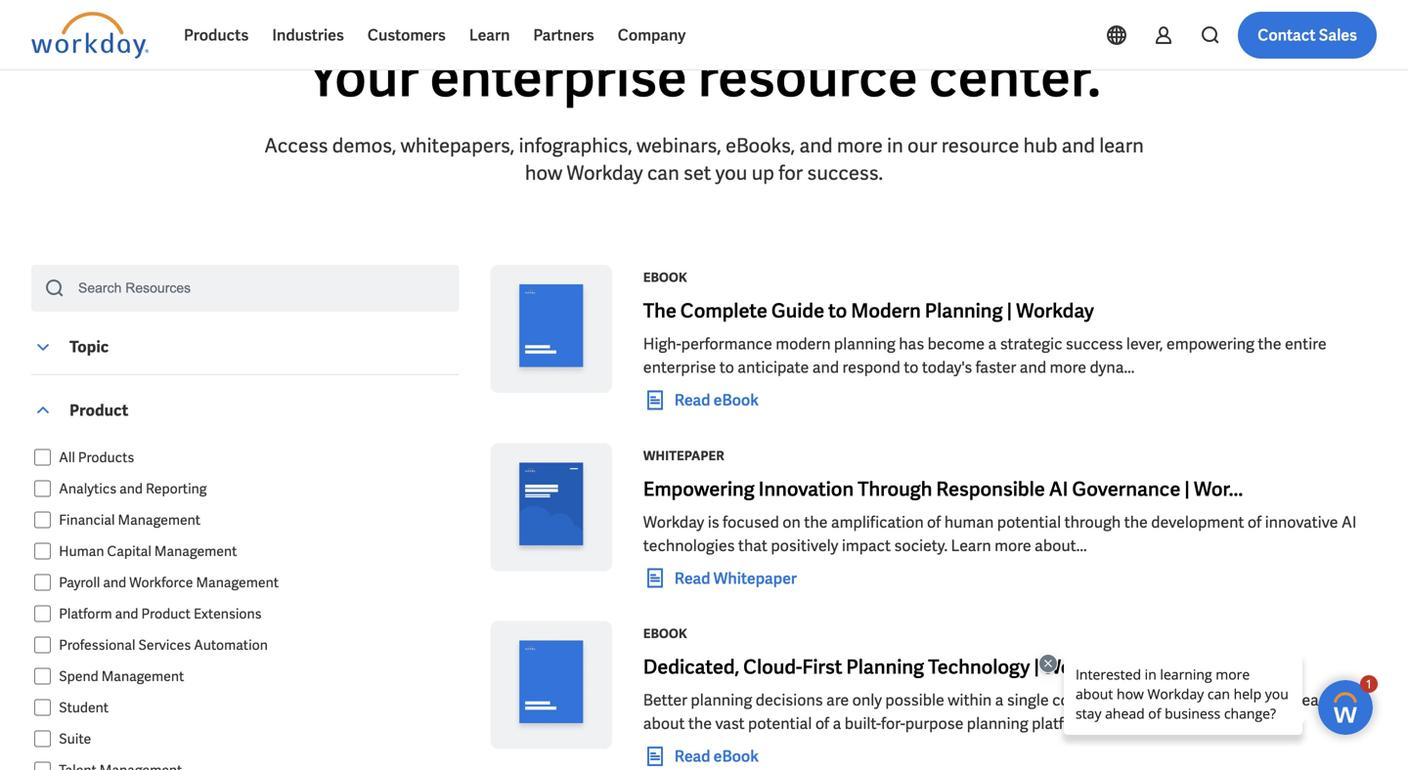 Task type: vqa. For each thing, say whether or not it's contained in the screenshot.
challenges
no



Task type: locate. For each thing, give the bounding box(es) containing it.
1 horizontal spatial of
[[927, 512, 941, 533]]

learn right environment.
[[1294, 691, 1334, 711]]

0 vertical spatial read ebook link
[[643, 389, 759, 412]]

workday up strategic
[[1016, 298, 1094, 324]]

ai
[[1049, 477, 1069, 502], [1342, 512, 1357, 533]]

whitepaper inside 'link'
[[714, 569, 797, 589]]

and down modern
[[813, 358, 839, 378]]

capital
[[107, 543, 152, 561]]

0 vertical spatial planning
[[925, 298, 1003, 324]]

read
[[675, 390, 711, 411], [675, 569, 711, 589], [675, 747, 711, 767]]

more left 'about...'
[[995, 536, 1032, 556]]

2 read ebook link from the top
[[643, 745, 759, 769]]

2 read from the top
[[675, 569, 711, 589]]

analytics and reporting
[[59, 480, 207, 498]]

of down are at bottom right
[[816, 714, 830, 735]]

1 read ebook link from the top
[[643, 389, 759, 412]]

resource right our
[[942, 133, 1020, 158]]

potential
[[998, 512, 1061, 533], [748, 714, 812, 735]]

better planning decisions are only possible within a single connected planning environment. learn about the vast potential of a built-for-purpose planning platfo...
[[643, 691, 1334, 735]]

0 horizontal spatial potential
[[748, 714, 812, 735]]

learn inside better planning decisions are only possible within a single connected planning environment. learn about the vast potential of a built-for-purpose planning platfo...
[[1294, 691, 1334, 711]]

human
[[945, 512, 994, 533]]

the left vast
[[689, 714, 712, 735]]

enterprise up infographics,
[[430, 42, 687, 113]]

for-
[[881, 714, 906, 735]]

planning up the only
[[846, 655, 925, 681]]

environment.
[[1197, 691, 1291, 711]]

read ebook link
[[643, 389, 759, 412], [643, 745, 759, 769]]

of up society.
[[927, 512, 941, 533]]

1 vertical spatial |
[[1185, 477, 1190, 502]]

of inside better planning decisions are only possible within a single connected planning environment. learn about the vast potential of a built-for-purpose planning platfo...
[[816, 714, 830, 735]]

0 vertical spatial more
[[1050, 358, 1087, 378]]

are
[[827, 691, 849, 711]]

ai right "innovative"
[[1342, 512, 1357, 533]]

product up the services at left bottom
[[141, 605, 191, 623]]

the
[[643, 298, 677, 324]]

read ebook
[[675, 390, 759, 411], [675, 747, 759, 767]]

focused
[[723, 512, 779, 533]]

2 vertical spatial read
[[675, 747, 711, 767]]

workday up "technologies"
[[643, 512, 705, 533]]

read ebook link for dedicated,
[[643, 745, 759, 769]]

1 vertical spatial potential
[[748, 714, 812, 735]]

2 horizontal spatial learn
[[1294, 691, 1334, 711]]

|
[[1007, 298, 1013, 324], [1185, 477, 1190, 502], [1034, 655, 1040, 681]]

0 horizontal spatial more
[[995, 536, 1032, 556]]

management up extensions at the left of the page
[[196, 574, 279, 592]]

read down the high-
[[675, 390, 711, 411]]

| up strategic
[[1007, 298, 1013, 324]]

connected
[[1053, 691, 1128, 711]]

2 read ebook from the top
[[675, 747, 759, 767]]

more down success
[[1050, 358, 1087, 378]]

and
[[800, 133, 833, 158], [1062, 133, 1095, 158], [813, 358, 839, 378], [1020, 358, 1047, 378], [119, 480, 143, 498], [103, 574, 126, 592], [115, 605, 138, 623]]

read ebook link down performance
[[643, 389, 759, 412]]

1 vertical spatial enterprise
[[643, 358, 716, 378]]

None checkbox
[[34, 449, 51, 467], [34, 480, 51, 498], [34, 543, 51, 561], [34, 605, 51, 623], [34, 637, 51, 654], [34, 762, 51, 771], [34, 449, 51, 467], [34, 480, 51, 498], [34, 543, 51, 561], [34, 605, 51, 623], [34, 637, 51, 654], [34, 762, 51, 771]]

your enterprise resource center.
[[307, 42, 1101, 113]]

of left "innovative"
[[1248, 512, 1262, 533]]

to
[[829, 298, 847, 324], [720, 358, 734, 378], [904, 358, 919, 378]]

learn down the human at the right of page
[[951, 536, 992, 556]]

spend
[[59, 668, 99, 686]]

professional
[[59, 637, 135, 654]]

up
[[752, 160, 775, 186]]

ebook down anticipate
[[714, 390, 759, 411]]

ai up through
[[1049, 477, 1069, 502]]

all
[[59, 449, 75, 467]]

planning up respond
[[834, 334, 896, 355]]

planning up become
[[925, 298, 1003, 324]]

| left the wor...
[[1185, 477, 1190, 502]]

payroll and workforce management
[[59, 574, 279, 592]]

through
[[858, 477, 933, 502]]

single
[[1007, 691, 1049, 711]]

1 horizontal spatial |
[[1034, 655, 1040, 681]]

read ebook down vast
[[675, 747, 759, 767]]

the left entire at the top
[[1258, 334, 1282, 355]]

read down the about on the left of page
[[675, 747, 711, 767]]

0 vertical spatial a
[[988, 334, 997, 355]]

1 vertical spatial learn
[[951, 536, 992, 556]]

innovative
[[1265, 512, 1339, 533]]

1 vertical spatial a
[[995, 691, 1004, 711]]

1 horizontal spatial learn
[[951, 536, 992, 556]]

possible
[[886, 691, 945, 711]]

spend management
[[59, 668, 184, 686]]

faster
[[976, 358, 1017, 378]]

potential down the decisions
[[748, 714, 812, 735]]

products left industries
[[184, 25, 249, 45]]

0 vertical spatial potential
[[998, 512, 1061, 533]]

about
[[643, 714, 685, 735]]

1 vertical spatial ai
[[1342, 512, 1357, 533]]

resource up ebooks,
[[698, 42, 918, 113]]

entire
[[1285, 334, 1327, 355]]

products up analytics
[[78, 449, 134, 467]]

1 read from the top
[[675, 390, 711, 411]]

partners button
[[522, 12, 606, 59]]

whitepaper up empowering
[[643, 448, 725, 465]]

read down "technologies"
[[675, 569, 711, 589]]

products
[[184, 25, 249, 45], [78, 449, 134, 467]]

a down are at bottom right
[[833, 714, 842, 735]]

0 horizontal spatial ai
[[1049, 477, 1069, 502]]

more inside workday is focused on the amplification of human potential through the development of innovative ai technologies that positively impact society. learn more about...
[[995, 536, 1032, 556]]

management
[[118, 512, 201, 529], [154, 543, 237, 561], [196, 574, 279, 592], [101, 668, 184, 686]]

enterprise down the high-
[[643, 358, 716, 378]]

empowering
[[1167, 334, 1255, 355]]

planning
[[834, 334, 896, 355], [691, 691, 753, 711], [1132, 691, 1193, 711], [967, 714, 1029, 735]]

product up all products
[[69, 401, 129, 421]]

read for the
[[675, 390, 711, 411]]

and down strategic
[[1020, 358, 1047, 378]]

to down performance
[[720, 358, 734, 378]]

learn inside dropdown button
[[469, 25, 510, 45]]

1 vertical spatial read
[[675, 569, 711, 589]]

student
[[59, 699, 109, 717]]

how
[[525, 160, 563, 186]]

products inside 'dropdown button'
[[184, 25, 249, 45]]

high-
[[643, 334, 681, 355]]

guide
[[772, 298, 825, 324]]

read inside 'link'
[[675, 569, 711, 589]]

1 read ebook from the top
[[675, 390, 759, 411]]

0 horizontal spatial learn
[[469, 25, 510, 45]]

whitepaper
[[643, 448, 725, 465], [714, 569, 797, 589]]

platfo...
[[1032, 714, 1083, 735]]

potential inside workday is focused on the amplification of human potential through the development of innovative ai technologies that positively impact society. learn more about...
[[998, 512, 1061, 533]]

of
[[927, 512, 941, 533], [1248, 512, 1262, 533], [816, 714, 830, 735]]

lever,
[[1127, 334, 1164, 355]]

0 vertical spatial |
[[1007, 298, 1013, 324]]

read ebook link for the
[[643, 389, 759, 412]]

product
[[69, 401, 129, 421], [141, 605, 191, 623]]

0 vertical spatial products
[[184, 25, 249, 45]]

None checkbox
[[34, 512, 51, 529], [34, 574, 51, 592], [34, 668, 51, 686], [34, 699, 51, 717], [34, 731, 51, 748], [34, 512, 51, 529], [34, 574, 51, 592], [34, 668, 51, 686], [34, 699, 51, 717], [34, 731, 51, 748]]

analytics and reporting link
[[51, 477, 459, 501]]

a up "faster"
[[988, 334, 997, 355]]

read ebook down performance
[[675, 390, 759, 411]]

3 read from the top
[[675, 747, 711, 767]]

industries
[[272, 25, 344, 45]]

that
[[738, 536, 768, 556]]

0 vertical spatial learn
[[469, 25, 510, 45]]

1 vertical spatial product
[[141, 605, 191, 623]]

to right guide
[[829, 298, 847, 324]]

1 horizontal spatial resource
[[942, 133, 1020, 158]]

automation
[[194, 637, 268, 654]]

analytics
[[59, 480, 117, 498]]

about...
[[1035, 536, 1087, 556]]

read whitepaper link
[[643, 567, 797, 591]]

1 horizontal spatial products
[[184, 25, 249, 45]]

1 vertical spatial products
[[78, 449, 134, 467]]

read ebook link down vast
[[643, 745, 759, 769]]

partners
[[534, 25, 594, 45]]

2 vertical spatial learn
[[1294, 691, 1334, 711]]

ebook up dedicated,
[[643, 626, 687, 643]]

topic
[[69, 337, 109, 358]]

0 vertical spatial read ebook
[[675, 390, 759, 411]]

read whitepaper
[[675, 569, 797, 589]]

responsible
[[937, 477, 1045, 502]]

potential up 'about...'
[[998, 512, 1061, 533]]

1 horizontal spatial more
[[1050, 358, 1087, 378]]

1 horizontal spatial ai
[[1342, 512, 1357, 533]]

learn
[[469, 25, 510, 45], [951, 536, 992, 556], [1294, 691, 1334, 711]]

2 horizontal spatial |
[[1185, 477, 1190, 502]]

0 vertical spatial read
[[675, 390, 711, 411]]

a left single
[[995, 691, 1004, 711]]

vast
[[716, 714, 745, 735]]

Search Resources text field
[[67, 265, 430, 312]]

1 vertical spatial read ebook link
[[643, 745, 759, 769]]

the inside the high-performance modern planning has become a strategic success lever, empowering the entire enterprise to anticipate and respond to today's faster and more dyna...
[[1258, 334, 1282, 355]]

0 horizontal spatial |
[[1007, 298, 1013, 324]]

management down professional services automation
[[101, 668, 184, 686]]

1 horizontal spatial potential
[[998, 512, 1061, 533]]

0 horizontal spatial product
[[69, 401, 129, 421]]

1 vertical spatial resource
[[942, 133, 1020, 158]]

for
[[779, 160, 803, 186]]

planning right connected
[[1132, 691, 1193, 711]]

| up single
[[1034, 655, 1040, 681]]

first
[[802, 655, 843, 681]]

0 horizontal spatial products
[[78, 449, 134, 467]]

the
[[1258, 334, 1282, 355], [804, 512, 828, 533], [1125, 512, 1148, 533], [689, 714, 712, 735]]

2 horizontal spatial of
[[1248, 512, 1262, 533]]

access demos, whitepapers,
[[264, 133, 515, 158]]

positively
[[771, 536, 839, 556]]

technology
[[928, 655, 1030, 681]]

to down "has"
[[904, 358, 919, 378]]

0 vertical spatial resource
[[698, 42, 918, 113]]

workday down infographics,
[[567, 160, 643, 186]]

on
[[783, 512, 801, 533]]

learn left partners dropdown button
[[469, 25, 510, 45]]

whitepaper down that
[[714, 569, 797, 589]]

0 horizontal spatial of
[[816, 714, 830, 735]]

1 vertical spatial whitepaper
[[714, 569, 797, 589]]

company
[[618, 25, 686, 45]]

1 vertical spatial read ebook
[[675, 747, 759, 767]]

all products
[[59, 449, 134, 467]]

workday inside workday is focused on the amplification of human potential through the development of innovative ai technologies that positively impact society. learn more about...
[[643, 512, 705, 533]]

ebooks,
[[726, 133, 795, 158]]

suite link
[[51, 728, 459, 751]]

1 vertical spatial more
[[995, 536, 1032, 556]]



Task type: describe. For each thing, give the bounding box(es) containing it.
2 vertical spatial a
[[833, 714, 842, 735]]

| for governance
[[1185, 477, 1190, 502]]

reporting
[[146, 480, 207, 498]]

dedicated,
[[643, 655, 740, 681]]

a inside the high-performance modern planning has become a strategic success lever, empowering the entire enterprise to anticipate and respond to today's faster and more dyna...
[[988, 334, 997, 355]]

contact sales
[[1258, 25, 1358, 45]]

built-
[[845, 714, 881, 735]]

and right hub
[[1062, 133, 1095, 158]]

planning inside the high-performance modern planning has become a strategic success lever, empowering the entire enterprise to anticipate and respond to today's faster and more dyna...
[[834, 334, 896, 355]]

the complete guide to modern planning | workday
[[643, 298, 1094, 324]]

| for planning
[[1007, 298, 1013, 324]]

0 horizontal spatial to
[[720, 358, 734, 378]]

student link
[[51, 696, 459, 720]]

and up financial management
[[119, 480, 143, 498]]

2 horizontal spatial to
[[904, 358, 919, 378]]

resource inside the access demos, whitepapers, infographics, webinars, ebooks, and more in our resource hub and learn how workday can set you up for success.
[[942, 133, 1020, 158]]

only
[[853, 691, 882, 711]]

modern
[[851, 298, 921, 324]]

access demos, whitepapers, infographics, webinars, ebooks, and more in our resource hub and learn how workday can set you up for success.
[[264, 133, 1144, 186]]

become
[[928, 334, 985, 355]]

respond
[[843, 358, 901, 378]]

ai inside workday is focused on the amplification of human potential through the development of innovative ai technologies that positively impact society. learn more about...
[[1342, 512, 1357, 533]]

the inside better planning decisions are only possible within a single connected planning environment. learn about the vast potential of a built-for-purpose planning platfo...
[[689, 714, 712, 735]]

empowering
[[643, 477, 755, 502]]

sales
[[1319, 25, 1358, 45]]

ebook down vast
[[714, 747, 759, 767]]

you
[[716, 160, 748, 186]]

has
[[899, 334, 925, 355]]

through
[[1065, 512, 1121, 533]]

infographics,
[[519, 133, 633, 158]]

platform
[[59, 605, 112, 623]]

products inside "link"
[[78, 449, 134, 467]]

customers
[[368, 25, 446, 45]]

ebook up "the"
[[643, 269, 687, 286]]

high-performance modern planning has become a strategic success lever, empowering the entire enterprise to anticipate and respond to today's faster and more dyna...
[[643, 334, 1327, 378]]

complete
[[681, 298, 768, 324]]

1 horizontal spatial product
[[141, 605, 191, 623]]

the right on
[[804, 512, 828, 533]]

0 vertical spatial product
[[69, 401, 129, 421]]

the down governance
[[1125, 512, 1148, 533]]

potential inside better planning decisions are only possible within a single connected planning environment. learn about the vast potential of a built-for-purpose planning platfo...
[[748, 714, 812, 735]]

more inside the high-performance modern planning has become a strategic success lever, empowering the entire enterprise to anticipate and respond to today's faster and more dyna...
[[1050, 358, 1087, 378]]

human capital management
[[59, 543, 237, 561]]

read ebook for complete
[[675, 390, 759, 411]]

0 vertical spatial whitepaper
[[643, 448, 725, 465]]

all products link
[[51, 446, 459, 470]]

company button
[[606, 12, 698, 59]]

workday up connected
[[1044, 655, 1122, 681]]

platform and product extensions link
[[51, 603, 459, 626]]

set
[[684, 160, 711, 186]]

planning up vast
[[691, 691, 753, 711]]

1 vertical spatial planning
[[846, 655, 925, 681]]

anticipate
[[738, 358, 809, 378]]

our
[[908, 133, 938, 158]]

and down the 'capital'
[[103, 574, 126, 592]]

enterprise inside the high-performance modern planning has become a strategic success lever, empowering the entire enterprise to anticipate and respond to today's faster and more dyna...
[[643, 358, 716, 378]]

learn inside workday is focused on the amplification of human potential through the development of innovative ai technologies that positively impact society. learn more about...
[[951, 536, 992, 556]]

amplification
[[831, 512, 924, 533]]

contact sales link
[[1239, 12, 1377, 59]]

read for dedicated,
[[675, 747, 711, 767]]

platform and product extensions
[[59, 605, 262, 623]]

society.
[[895, 536, 948, 556]]

workday inside the access demos, whitepapers, infographics, webinars, ebooks, and more in our resource hub and learn how workday can set you up for success.
[[567, 160, 643, 186]]

customers button
[[356, 12, 458, 59]]

hub
[[1024, 133, 1058, 158]]

wor...
[[1194, 477, 1244, 502]]

more in
[[837, 133, 904, 158]]

spend management link
[[51, 665, 459, 689]]

professional services automation link
[[51, 634, 459, 657]]

center.
[[929, 42, 1101, 113]]

read ebook for cloud-
[[675, 747, 759, 767]]

payroll and workforce management link
[[51, 571, 459, 595]]

better
[[643, 691, 688, 711]]

and right platform
[[115, 605, 138, 623]]

today's
[[922, 358, 973, 378]]

0 horizontal spatial resource
[[698, 42, 918, 113]]

your
[[307, 42, 419, 113]]

1 horizontal spatial to
[[829, 298, 847, 324]]

decisions
[[756, 691, 823, 711]]

financial management link
[[51, 509, 459, 532]]

empowering innovation through responsible ai governance | wor...
[[643, 477, 1244, 502]]

planning down within
[[967, 714, 1029, 735]]

dyna...
[[1090, 358, 1135, 378]]

2 vertical spatial |
[[1034, 655, 1040, 681]]

workday is focused on the amplification of human potential through the development of innovative ai technologies that positively impact society. learn more about...
[[643, 512, 1357, 556]]

management up human capital management
[[118, 512, 201, 529]]

management up payroll and workforce management
[[154, 543, 237, 561]]

purpose
[[906, 714, 964, 735]]

financial management
[[59, 512, 201, 529]]

human
[[59, 543, 104, 561]]

modern
[[776, 334, 831, 355]]

workforce
[[129, 574, 193, 592]]

learn button
[[458, 12, 522, 59]]

products button
[[172, 12, 261, 59]]

financial
[[59, 512, 115, 529]]

and up "for"
[[800, 133, 833, 158]]

performance
[[681, 334, 773, 355]]

go to the homepage image
[[31, 12, 149, 59]]

governance
[[1072, 477, 1181, 502]]

services
[[138, 637, 191, 654]]

read for empowering
[[675, 569, 711, 589]]

innovation
[[759, 477, 854, 502]]

webinars,
[[637, 133, 722, 158]]

success
[[1066, 334, 1123, 355]]

is
[[708, 512, 720, 533]]

strategic
[[1000, 334, 1063, 355]]

0 vertical spatial ai
[[1049, 477, 1069, 502]]

success.
[[807, 160, 883, 186]]

suite
[[59, 731, 91, 748]]

0 vertical spatial enterprise
[[430, 42, 687, 113]]

human capital management link
[[51, 540, 459, 563]]

industries button
[[261, 12, 356, 59]]



